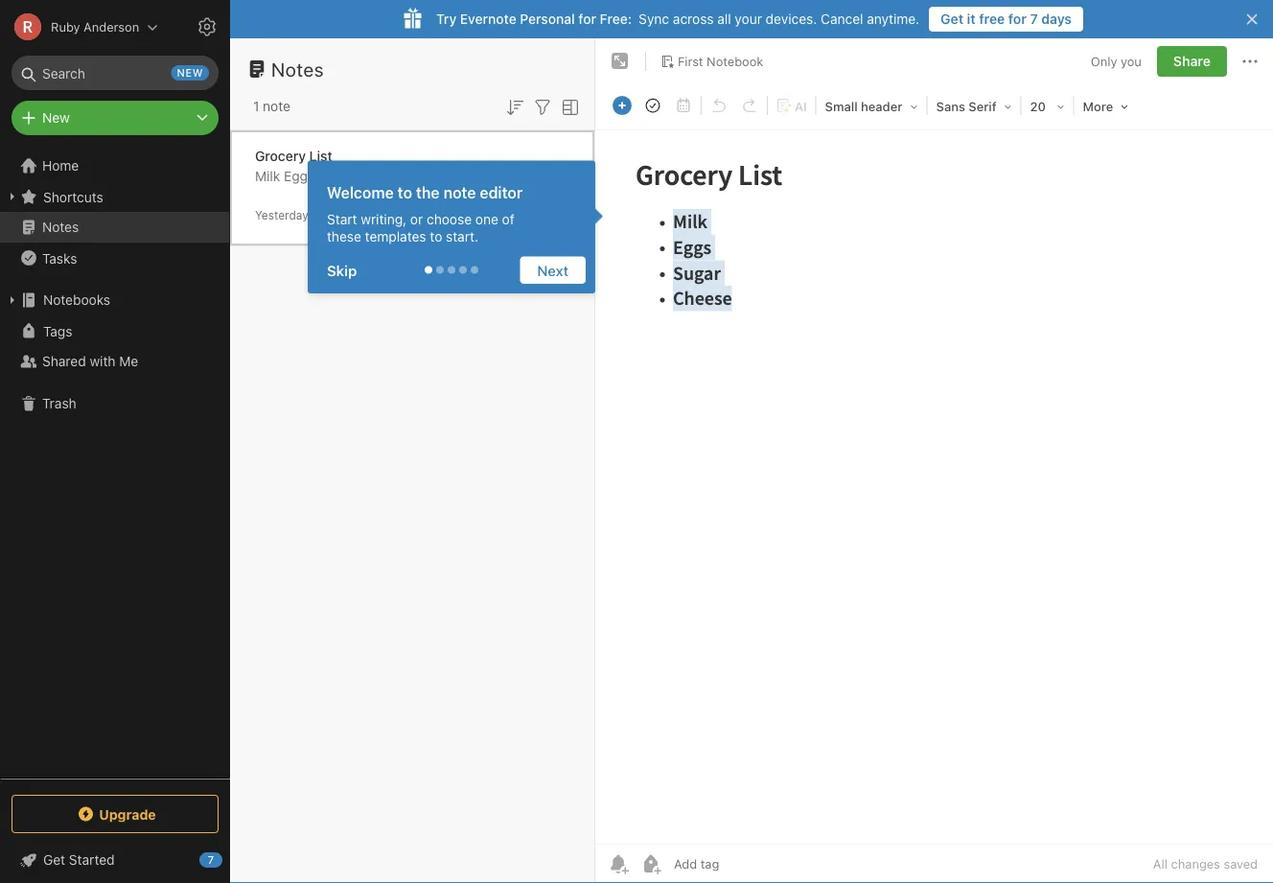 Task type: describe. For each thing, give the bounding box(es) containing it.
personal
[[520, 11, 575, 27]]

home
[[42, 158, 79, 174]]

expand notebooks image
[[5, 293, 20, 308]]

first
[[678, 54, 704, 68]]

add tag image
[[640, 853, 663, 876]]

tree containing home
[[0, 151, 230, 778]]

next
[[537, 262, 569, 279]]

choose
[[427, 211, 472, 227]]

More field
[[1077, 92, 1136, 120]]

sans serif
[[937, 99, 997, 114]]

only
[[1091, 54, 1118, 68]]

click to collapse image
[[223, 848, 237, 871]]

1
[[253, 98, 259, 114]]

all
[[718, 11, 731, 27]]

notebooks link
[[0, 285, 229, 316]]

tags button
[[0, 316, 229, 346]]

notebook
[[707, 54, 764, 68]]

templates
[[365, 228, 426, 244]]

shared with me
[[42, 353, 138, 369]]

anytime.
[[867, 11, 920, 27]]

grocery
[[255, 148, 306, 164]]

shortcuts
[[43, 189, 103, 205]]

sans
[[937, 99, 966, 114]]

add a reminder image
[[607, 853, 630, 876]]

shared with me link
[[0, 346, 229, 377]]

upgrade button
[[12, 795, 219, 833]]

0 vertical spatial to
[[398, 183, 412, 201]]

note window element
[[596, 38, 1274, 883]]

your
[[735, 11, 762, 27]]

new
[[42, 110, 70, 126]]

sugar
[[318, 168, 355, 184]]

new button
[[12, 101, 219, 135]]

milk
[[255, 168, 280, 184]]

shortcuts button
[[0, 181, 229, 212]]

notebooks
[[43, 292, 110, 308]]

get it free for 7 days button
[[930, 7, 1084, 32]]

sync
[[639, 11, 670, 27]]

saved
[[1224, 857, 1258, 871]]

try
[[436, 11, 457, 27]]

me
[[119, 353, 138, 369]]

the
[[416, 183, 440, 201]]

1 vertical spatial to
[[430, 228, 442, 244]]

yesterday
[[255, 209, 309, 222]]

home link
[[0, 151, 230, 181]]

cancel
[[821, 11, 864, 27]]

Font size field
[[1024, 92, 1072, 120]]

welcome
[[327, 183, 394, 201]]

Search text field
[[25, 56, 205, 90]]

try evernote personal for free: sync across all your devices. cancel anytime.
[[436, 11, 920, 27]]

across
[[673, 11, 714, 27]]

all changes saved
[[1154, 857, 1258, 871]]

Heading level field
[[819, 92, 925, 120]]

only you
[[1091, 54, 1142, 68]]

task image
[[640, 92, 667, 119]]

of
[[502, 211, 515, 227]]



Task type: locate. For each thing, give the bounding box(es) containing it.
serif
[[969, 99, 997, 114]]

for inside button
[[1009, 11, 1027, 27]]

to left the
[[398, 183, 412, 201]]

1 horizontal spatial to
[[430, 228, 442, 244]]

next button
[[520, 257, 586, 284]]

settings image
[[196, 15, 219, 38]]

tree
[[0, 151, 230, 778]]

free
[[979, 11, 1005, 27]]

1 for from the left
[[579, 11, 597, 27]]

grocery list
[[255, 148, 332, 164]]

note inside welcome to the note editor start writing, or choose one of these templates to start.
[[444, 183, 476, 201]]

welcome to the note editor start writing, or choose one of these templates to start.
[[327, 183, 523, 244]]

note
[[263, 98, 291, 114], [444, 183, 476, 201]]

small
[[825, 99, 858, 114]]

for
[[579, 11, 597, 27], [1009, 11, 1027, 27]]

notes
[[271, 58, 324, 80], [42, 219, 79, 235]]

1 horizontal spatial for
[[1009, 11, 1027, 27]]

writing,
[[361, 211, 407, 227]]

notes inside the note list element
[[271, 58, 324, 80]]

evernote
[[460, 11, 517, 27]]

0 horizontal spatial for
[[579, 11, 597, 27]]

first notebook button
[[654, 48, 770, 75]]

start
[[327, 211, 357, 227]]

it
[[967, 11, 976, 27]]

trash
[[42, 396, 76, 411]]

notes up tasks
[[42, 219, 79, 235]]

for for 7
[[1009, 11, 1027, 27]]

7
[[1031, 11, 1038, 27]]

or
[[410, 211, 423, 227]]

Add tag field
[[672, 856, 816, 872]]

0 vertical spatial note
[[263, 98, 291, 114]]

for left free:
[[579, 11, 597, 27]]

upgrade
[[99, 806, 156, 822]]

tasks
[[42, 250, 77, 266]]

1 note
[[253, 98, 291, 114]]

days
[[1042, 11, 1072, 27]]

for for free:
[[579, 11, 597, 27]]

for left the '7'
[[1009, 11, 1027, 27]]

share
[[1174, 53, 1211, 69]]

editor
[[480, 183, 523, 201]]

Font family field
[[930, 92, 1019, 120]]

note right 1
[[263, 98, 291, 114]]

1 horizontal spatial notes
[[271, 58, 324, 80]]

note list element
[[230, 38, 596, 883]]

1 vertical spatial note
[[444, 183, 476, 201]]

header
[[861, 99, 903, 114]]

tags
[[43, 323, 72, 339]]

skip
[[327, 262, 357, 279]]

Note Editor text field
[[596, 130, 1274, 844]]

2 for from the left
[[1009, 11, 1027, 27]]

all
[[1154, 857, 1168, 871]]

start.
[[446, 228, 479, 244]]

you
[[1121, 54, 1142, 68]]

expand note image
[[609, 50, 632, 73]]

eggs
[[284, 168, 315, 184]]

note up choose
[[444, 183, 476, 201]]

free:
[[600, 11, 632, 27]]

None search field
[[25, 56, 205, 90]]

small header
[[825, 99, 903, 114]]

devices.
[[766, 11, 817, 27]]

to down choose
[[430, 228, 442, 244]]

list
[[309, 148, 332, 164]]

notes link
[[0, 212, 229, 243]]

first notebook
[[678, 54, 764, 68]]

cheese
[[358, 168, 405, 184]]

more
[[1083, 99, 1114, 114]]

share button
[[1158, 46, 1228, 77]]

0 horizontal spatial note
[[263, 98, 291, 114]]

20
[[1031, 99, 1046, 114]]

one
[[476, 211, 499, 227]]

get
[[941, 11, 964, 27]]

1 horizontal spatial note
[[444, 183, 476, 201]]

0 vertical spatial notes
[[271, 58, 324, 80]]

changes
[[1172, 857, 1221, 871]]

to
[[398, 183, 412, 201], [430, 228, 442, 244]]

0 horizontal spatial to
[[398, 183, 412, 201]]

tasks button
[[0, 243, 229, 273]]

0 horizontal spatial notes
[[42, 219, 79, 235]]

get it free for 7 days
[[941, 11, 1072, 27]]

milk eggs sugar cheese
[[255, 168, 405, 184]]

notes up 1 note
[[271, 58, 324, 80]]

1 vertical spatial notes
[[42, 219, 79, 235]]

trash link
[[0, 388, 229, 419]]

shared
[[42, 353, 86, 369]]

with
[[90, 353, 116, 369]]

Insert field
[[608, 92, 637, 119]]

these
[[327, 228, 361, 244]]

skip button
[[317, 257, 374, 284]]



Task type: vqa. For each thing, say whether or not it's contained in the screenshot.
Welcome at top
yes



